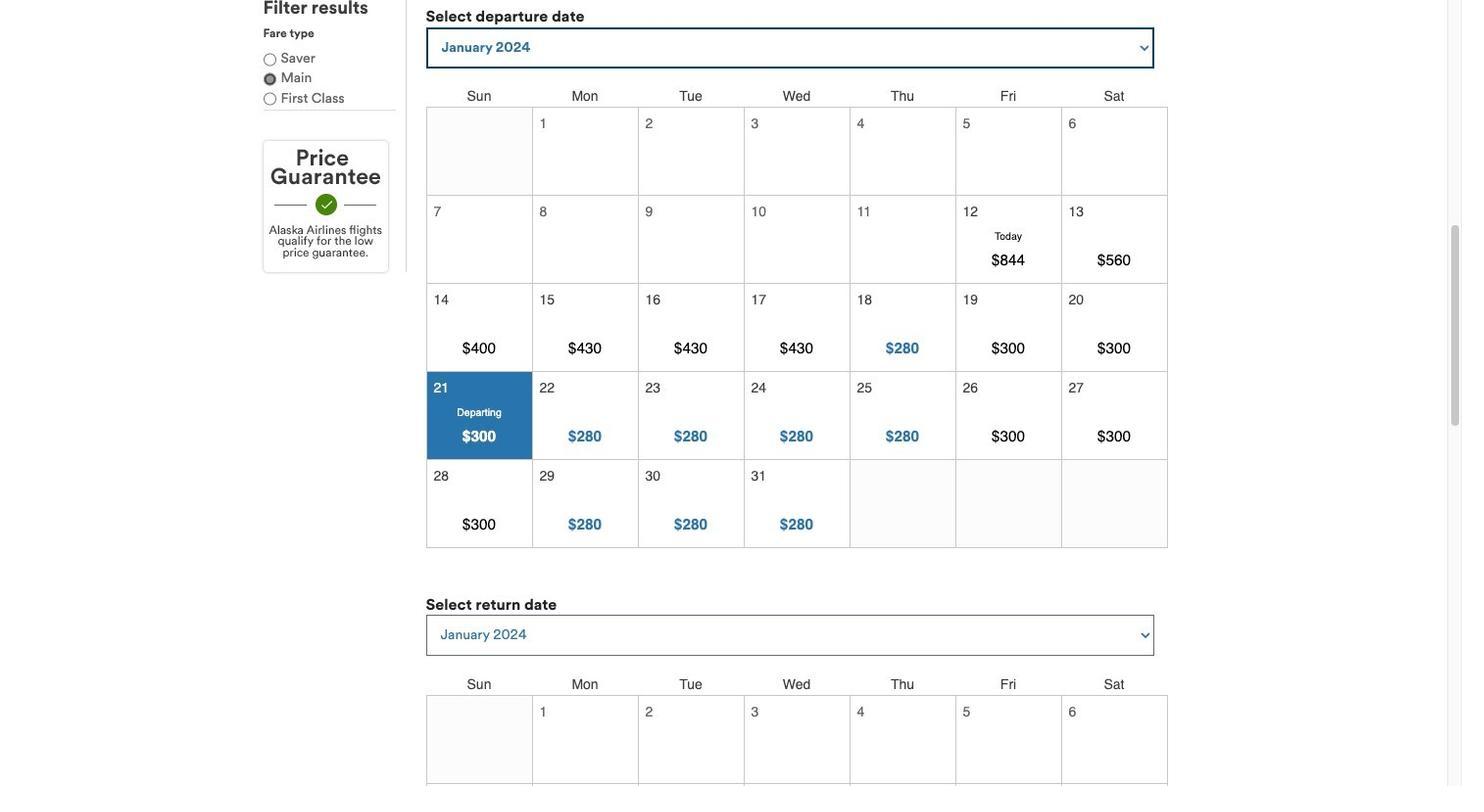 Task type: locate. For each thing, give the bounding box(es) containing it.
row header
[[426, 88, 532, 108], [532, 88, 638, 108], [638, 88, 744, 108], [744, 88, 850, 108], [850, 88, 955, 108], [955, 88, 1061, 108], [1061, 88, 1167, 108], [426, 676, 532, 696], [532, 676, 638, 696], [638, 676, 744, 696], [744, 676, 850, 696], [850, 676, 955, 696], [955, 676, 1061, 696], [1061, 676, 1167, 696]]

0 vertical spatial grid
[[426, 88, 1168, 549]]

2 grid from the top
[[426, 676, 1168, 787]]

9 row from the top
[[426, 784, 1168, 787]]

alaska airlines flights qualify for our price guarantee image
[[263, 141, 388, 266]]

group
[[263, 19, 395, 109]]

5 row from the top
[[426, 372, 1168, 461]]

4 cell from the left
[[744, 784, 850, 787]]

7 row from the top
[[426, 676, 1168, 696]]

row
[[426, 88, 1168, 108], [426, 108, 1168, 196], [426, 196, 1168, 284], [426, 284, 1168, 372], [426, 372, 1168, 461], [426, 461, 1168, 549], [426, 676, 1168, 696], [426, 696, 1168, 784], [426, 784, 1168, 787]]

cell
[[426, 784, 532, 787], [532, 784, 638, 787], [638, 784, 744, 787], [744, 784, 850, 787], [850, 784, 955, 787], [955, 784, 1061, 787], [1061, 784, 1167, 787]]

2 row from the top
[[426, 108, 1168, 196]]

1 grid from the top
[[426, 88, 1168, 549]]

None radio
[[263, 50, 276, 69]]

1 vertical spatial grid
[[426, 676, 1168, 787]]

6 row from the top
[[426, 461, 1168, 549]]

None radio
[[263, 70, 276, 89], [263, 89, 276, 109], [263, 70, 276, 89], [263, 89, 276, 109]]

grid
[[426, 88, 1168, 549], [426, 676, 1168, 787]]



Task type: describe. For each thing, give the bounding box(es) containing it.
3 row from the top
[[426, 196, 1168, 284]]

5 cell from the left
[[850, 784, 955, 787]]

2 cell from the left
[[532, 784, 638, 787]]

4 row from the top
[[426, 284, 1168, 372]]

1 cell from the left
[[426, 784, 532, 787]]

3 cell from the left
[[638, 784, 744, 787]]

7 cell from the left
[[1061, 784, 1167, 787]]

6 cell from the left
[[955, 784, 1061, 787]]

1 row from the top
[[426, 88, 1168, 108]]

8 row from the top
[[426, 696, 1168, 784]]



Task type: vqa. For each thing, say whether or not it's contained in the screenshot.
the left "Use"
no



